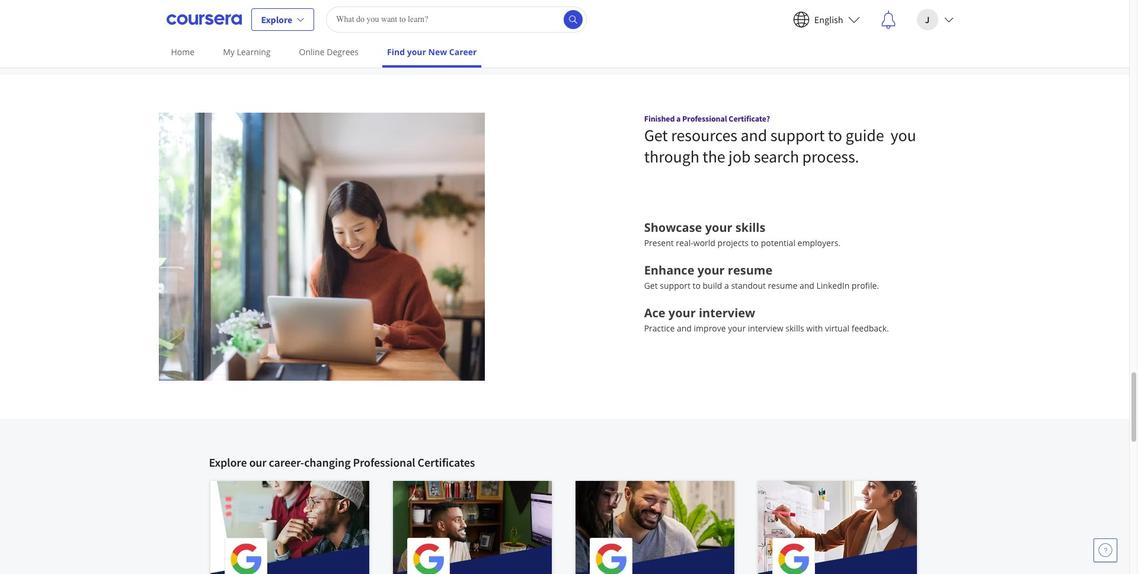 Task type: vqa. For each thing, say whether or not it's contained in the screenshot.
to inside the Enhance your resume Get support to build a standout resume and LinkedIn profile.
yes



Task type: locate. For each thing, give the bounding box(es) containing it.
get down enhance
[[645, 280, 658, 291]]

0 horizontal spatial explore
[[209, 455, 247, 470]]

coursera image
[[166, 10, 242, 29]]

job
[[729, 146, 751, 167]]

1 vertical spatial to
[[751, 237, 759, 249]]

online degrees link
[[294, 39, 364, 65]]

learning
[[237, 46, 271, 58]]

2 horizontal spatial to
[[828, 125, 843, 146]]

your right improve
[[729, 323, 746, 334]]

professional right the changing
[[353, 455, 416, 470]]

enhance
[[645, 262, 695, 278]]

1 get from the top
[[645, 125, 668, 146]]

0 horizontal spatial skills
[[736, 220, 766, 236]]

to
[[828, 125, 843, 146], [751, 237, 759, 249], [693, 280, 701, 291]]

1 vertical spatial skills
[[786, 323, 805, 334]]

0 vertical spatial skills
[[736, 220, 766, 236]]

explore button
[[251, 8, 314, 31]]

and down certificate?
[[741, 125, 768, 146]]

1 vertical spatial professional
[[353, 455, 416, 470]]

new
[[429, 46, 447, 58]]

2 vertical spatial and
[[677, 323, 692, 334]]

support inside enhance your resume get support to build a standout resume and linkedin profile.
[[660, 280, 691, 291]]

1 vertical spatial get
[[645, 280, 658, 291]]

practice
[[645, 323, 675, 334]]

2 vertical spatial to
[[693, 280, 701, 291]]

degrees
[[327, 46, 359, 58]]

explore
[[261, 13, 293, 25], [209, 455, 247, 470]]

0 horizontal spatial professional
[[353, 455, 416, 470]]

explore for explore
[[261, 13, 293, 25]]

find
[[387, 46, 405, 58]]

career-
[[269, 455, 304, 470]]

a
[[677, 113, 681, 124], [725, 280, 729, 291]]

1 horizontal spatial to
[[751, 237, 759, 249]]

skills
[[736, 220, 766, 236], [786, 323, 805, 334]]

0 horizontal spatial and
[[677, 323, 692, 334]]

0 vertical spatial professional
[[683, 113, 728, 124]]

your right find
[[407, 46, 426, 58]]

None search field
[[326, 6, 587, 32]]

online degrees
[[299, 46, 359, 58]]

explore inside popup button
[[261, 13, 293, 25]]

home link
[[166, 39, 199, 65]]

linkedin
[[817, 280, 850, 291]]

1 horizontal spatial explore
[[261, 13, 293, 25]]

enhance your resume get support to build a standout resume and linkedin profile.
[[645, 262, 880, 291]]

and left the linkedin at the right
[[800, 280, 815, 291]]

your
[[407, 46, 426, 58], [706, 220, 733, 236], [698, 262, 725, 278], [669, 305, 696, 321], [729, 323, 746, 334]]

skills up projects at the top of page
[[736, 220, 766, 236]]

0 horizontal spatial a
[[677, 113, 681, 124]]

interview up improve
[[699, 305, 756, 321]]

explore up learning
[[261, 13, 293, 25]]

and
[[741, 125, 768, 146], [800, 280, 815, 291], [677, 323, 692, 334]]

career
[[449, 46, 477, 58]]

support
[[771, 125, 825, 146], [660, 280, 691, 291]]

a right finished
[[677, 113, 681, 124]]

1 horizontal spatial skills
[[786, 323, 805, 334]]

0 vertical spatial get
[[645, 125, 668, 146]]

our
[[249, 455, 267, 470]]

1 vertical spatial a
[[725, 280, 729, 291]]

1 vertical spatial support
[[660, 280, 691, 291]]

standout
[[732, 280, 766, 291]]

your for enhance
[[698, 262, 725, 278]]

get down finished
[[645, 125, 668, 146]]

1 vertical spatial explore
[[209, 455, 247, 470]]

through
[[645, 146, 700, 167]]

2 horizontal spatial and
[[800, 280, 815, 291]]

your inside enhance your resume get support to build a standout resume and linkedin profile.
[[698, 262, 725, 278]]

interview down standout
[[748, 323, 784, 334]]

and right practice
[[677, 323, 692, 334]]

skills left with
[[786, 323, 805, 334]]

ace
[[645, 305, 666, 321]]

1 horizontal spatial support
[[771, 125, 825, 146]]

explore left our at the bottom left of the page
[[209, 455, 247, 470]]

1 horizontal spatial and
[[741, 125, 768, 146]]

0 horizontal spatial support
[[660, 280, 691, 291]]

your inside showcase your skills present real-world projects to potential employers.
[[706, 220, 733, 236]]

get
[[645, 125, 668, 146], [645, 280, 658, 291]]

resume up standout
[[728, 262, 773, 278]]

0 vertical spatial to
[[828, 125, 843, 146]]

1 vertical spatial and
[[800, 280, 815, 291]]

professional inside career academy - gateway certificates carousel element
[[353, 455, 416, 470]]

professional inside finished a professional certificate? get resources and support to guide  you through the job search process.
[[683, 113, 728, 124]]

explore inside career academy - gateway certificates carousel element
[[209, 455, 247, 470]]

search
[[754, 146, 800, 167]]

your right ace
[[669, 305, 696, 321]]

0 vertical spatial resume
[[728, 262, 773, 278]]

changing
[[304, 455, 351, 470]]

a right build
[[725, 280, 729, 291]]

2 get from the top
[[645, 280, 658, 291]]

help center image
[[1099, 543, 1113, 558]]

find your new career
[[387, 46, 477, 58]]

1 horizontal spatial a
[[725, 280, 729, 291]]

professional up "resources"
[[683, 113, 728, 124]]

certificate?
[[729, 113, 771, 124]]

0 vertical spatial interview
[[699, 305, 756, 321]]

your up projects at the top of page
[[706, 220, 733, 236]]

0 vertical spatial explore
[[261, 13, 293, 25]]

finished a professional certificate? get resources and support to guide  you through the job search process.
[[645, 113, 917, 167]]

potential
[[761, 237, 796, 249]]

showcase your skills present real-world projects to potential employers.
[[645, 220, 841, 249]]

your up build
[[698, 262, 725, 278]]

0 vertical spatial and
[[741, 125, 768, 146]]

certificates
[[418, 455, 475, 470]]

1 horizontal spatial professional
[[683, 113, 728, 124]]

resume
[[728, 262, 773, 278], [768, 280, 798, 291]]

0 vertical spatial a
[[677, 113, 681, 124]]

the
[[703, 146, 726, 167]]

interview
[[699, 305, 756, 321], [748, 323, 784, 334]]

process.
[[803, 146, 860, 167]]

resume right standout
[[768, 280, 798, 291]]

0 horizontal spatial to
[[693, 280, 701, 291]]

0 vertical spatial support
[[771, 125, 825, 146]]

find your new career link
[[383, 39, 482, 68]]

and inside ace your interview practice and improve your interview skills with virtual feedback.
[[677, 323, 692, 334]]

professional
[[683, 113, 728, 124], [353, 455, 416, 470]]



Task type: describe. For each thing, give the bounding box(es) containing it.
career academy - gateway certificates carousel element
[[203, 419, 1139, 574]]

with
[[807, 323, 823, 334]]

to inside showcase your skills present real-world projects to potential employers.
[[751, 237, 759, 249]]

real-
[[676, 237, 694, 249]]

you
[[891, 125, 917, 146]]

skills inside ace your interview practice and improve your interview skills with virtual feedback.
[[786, 323, 805, 334]]

and inside enhance your resume get support to build a standout resume and linkedin profile.
[[800, 280, 815, 291]]

employers.
[[798, 237, 841, 249]]

What do you want to learn? text field
[[326, 6, 587, 32]]

online
[[299, 46, 325, 58]]

present
[[645, 237, 674, 249]]

projects
[[718, 237, 749, 249]]

your for showcase
[[706, 220, 733, 236]]

profile.
[[852, 280, 880, 291]]

your for find
[[407, 46, 426, 58]]

home
[[171, 46, 195, 58]]

get inside finished a professional certificate? get resources and support to guide  you through the job search process.
[[645, 125, 668, 146]]

resources
[[672, 125, 738, 146]]

j button
[[908, 0, 964, 38]]

my learning
[[223, 46, 271, 58]]

world
[[694, 237, 716, 249]]

1 vertical spatial interview
[[748, 323, 784, 334]]

showcase
[[645, 220, 703, 236]]

my learning link
[[218, 39, 276, 65]]

to inside enhance your resume get support to build a standout resume and linkedin profile.
[[693, 280, 701, 291]]

a inside enhance your resume get support to build a standout resume and linkedin profile.
[[725, 280, 729, 291]]

my
[[223, 46, 235, 58]]

skills inside showcase your skills present real-world projects to potential employers.
[[736, 220, 766, 236]]

get inside enhance your resume get support to build a standout resume and linkedin profile.
[[645, 280, 658, 291]]

1 vertical spatial resume
[[768, 280, 798, 291]]

english button
[[784, 0, 870, 38]]

a inside finished a professional certificate? get resources and support to guide  you through the job search process.
[[677, 113, 681, 124]]

explore for explore our career-changing professional certificates
[[209, 455, 247, 470]]

ace your interview practice and improve your interview skills with virtual feedback.
[[645, 305, 890, 334]]

feedback.
[[852, 323, 890, 334]]

explore our career-changing professional certificates
[[209, 455, 475, 470]]

j
[[926, 13, 930, 25]]

to inside finished a professional certificate? get resources and support to guide  you through the job search process.
[[828, 125, 843, 146]]

improve
[[694, 323, 726, 334]]

build
[[703, 280, 723, 291]]

virtual
[[826, 323, 850, 334]]

english
[[815, 13, 844, 25]]

support inside finished a professional certificate? get resources and support to guide  you through the job search process.
[[771, 125, 825, 146]]

your for ace
[[669, 305, 696, 321]]

finished
[[645, 113, 675, 124]]

and inside finished a professional certificate? get resources and support to guide  you through the job search process.
[[741, 125, 768, 146]]



